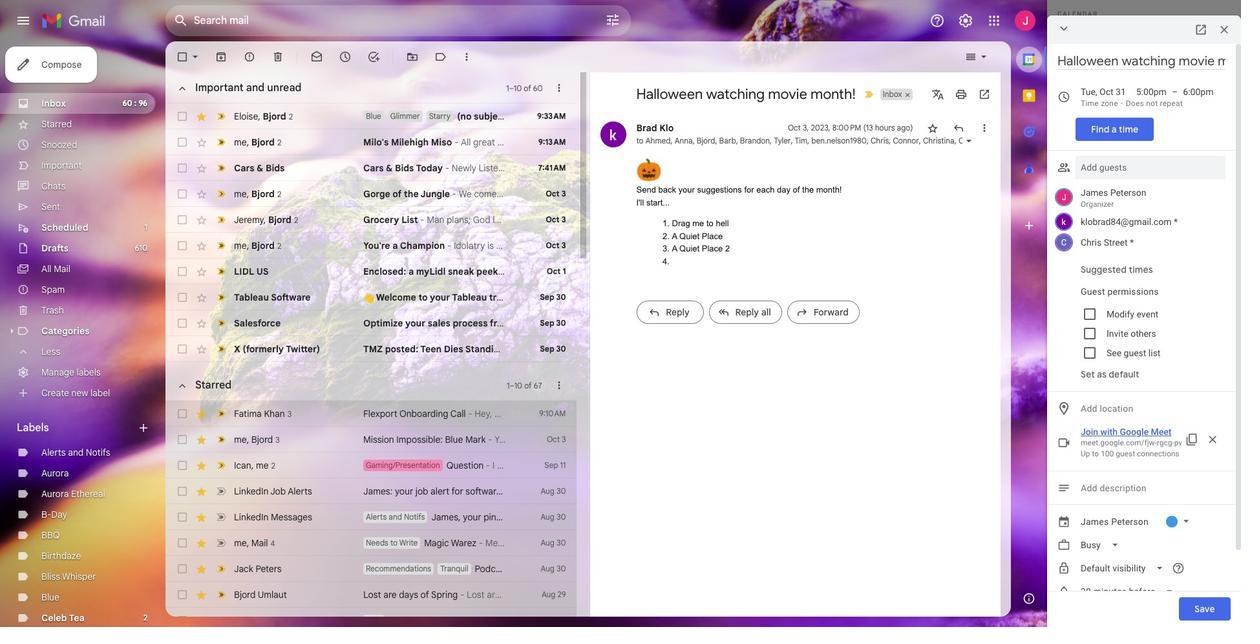 Task type: describe. For each thing, give the bounding box(es) containing it.
halloween watching movie month! main content
[[165, 41, 1241, 627]]

2 for row containing jeremy
[[294, 215, 298, 225]]

row containing ican
[[165, 453, 576, 478]]

standing
[[465, 343, 505, 355]]

i'll
[[636, 197, 644, 207]]

miso
[[431, 136, 452, 148]]

umlaut
[[258, 589, 287, 601]]

james,
[[431, 511, 461, 523]]

gaming/presentation question -
[[366, 460, 492, 471]]

has
[[591, 485, 606, 497]]

to inside send back your suggestions for each day of the month! i'll start... drag me to hell a quiet place a quiet place 2
[[707, 218, 714, 228]]

bjord down cars & bids
[[251, 188, 275, 199]]

celeb tea link
[[41, 612, 85, 624]]

me , bjord 2 for milo's
[[234, 136, 281, 148]]

move to image
[[406, 50, 419, 63]]

sep inside starred 'tab panel'
[[545, 460, 558, 470]]

9:10 am
[[539, 409, 566, 418]]

james: your job alert for software engineer in east asia has been created
[[363, 485, 663, 497]]

trial!
[[489, 292, 510, 303]]

lead
[[513, 317, 532, 329]]

email
[[626, 511, 648, 523]]

flexport
[[363, 408, 397, 420]]

3 for grocery list -
[[562, 215, 566, 224]]

& for cars & bids
[[257, 162, 263, 174]]

birthdaze
[[41, 550, 81, 562]]

asia
[[572, 485, 589, 497]]

(formerly
[[243, 343, 284, 355]]

jacob simon
[[234, 615, 287, 626]]

side panel section
[[1011, 41, 1047, 617]]

advanced search options image
[[600, 7, 626, 33]]

categories link
[[41, 325, 90, 337]]

spring
[[431, 589, 458, 601]]

a for champion
[[392, 240, 398, 251]]

oct for mission impossible: blue mark -
[[547, 434, 560, 444]]

3 for mission impossible: blue mark -
[[562, 434, 566, 444]]

- right call
[[468, 408, 472, 420]]

of for 67
[[524, 380, 532, 390]]

through
[[507, 343, 544, 355]]

labels
[[17, 421, 49, 434]]

sep for x (formerly twitter)
[[540, 344, 554, 354]]

- right jungle
[[452, 188, 457, 200]]

12 row from the top
[[165, 427, 576, 453]]

2 for 2nd row
[[277, 137, 281, 147]]

1 sep 30 from the top
[[540, 292, 566, 302]]

aug 30 for magic warez
[[541, 538, 566, 548]]

the inside send back your suggestions for each day of the month! i'll start... drag me to hell a quiet place a quiet place 2
[[802, 185, 814, 195]]

2 for row containing ican
[[271, 461, 275, 470]]

day
[[51, 509, 67, 520]]

inbox for inbox button
[[883, 89, 902, 99]]

from
[[490, 317, 511, 329]]

me for 2nd row
[[234, 136, 247, 148]]

aug 30 for podcasts
[[541, 564, 566, 573]]

trash link
[[41, 304, 64, 316]]

oct for grocery list -
[[546, 215, 560, 224]]

categories
[[41, 325, 90, 337]]

1 a from the top
[[672, 231, 677, 241]]

oct 3 for mission impossible: blue mark -
[[547, 434, 566, 444]]

alerts and notifs link
[[41, 447, 110, 458]]

- right mark
[[488, 434, 492, 445]]

of right gorge
[[393, 188, 402, 200]]

0 vertical spatial month!
[[811, 85, 856, 103]]

30 for (formerly
[[556, 344, 566, 354]]

days
[[399, 589, 418, 601]]

of inside send back your suggestions for each day of the month! i'll start... drag me to hell a quiet place a quiet place 2
[[793, 185, 800, 195]]

👀 image
[[500, 267, 511, 278]]

jacob
[[234, 615, 259, 626]]

hours
[[875, 123, 895, 133]]

send back your suggestions for each day of the month! i'll start... drag me to hell a quiet place a quiet place 2
[[636, 185, 842, 253]]

your left the pin
[[463, 511, 481, 523]]

2 a from the top
[[672, 244, 677, 253]]

for for alert
[[452, 485, 463, 497]]

notifs for alerts and notifs james, your pin is 782820. please confirm your email address
[[404, 512, 425, 522]]

1 aug 30 from the top
[[541, 486, 566, 496]]

process
[[453, 317, 488, 329]]

labels image
[[434, 50, 447, 63]]

starred inside button
[[195, 379, 232, 392]]

software
[[466, 485, 501, 497]]

watching
[[706, 85, 765, 103]]

flexport onboarding call -
[[363, 408, 475, 420]]

me inside send back your suggestions for each day of the month! i'll start... drag me to hell a quiet place a quiet place 2
[[693, 218, 704, 228]]

hell
[[716, 218, 729, 228]]

2 quiet from the top
[[679, 244, 700, 253]]

jeremy
[[234, 214, 264, 225]]

bjord down fatima khan 3
[[251, 433, 273, 445]]

mark
[[465, 434, 486, 445]]

sep for tableau software
[[540, 292, 554, 302]]

– for 1 – 10 of 60
[[509, 83, 514, 93]]

today
[[416, 162, 443, 174]]

me for 6th row
[[234, 240, 247, 251]]

oct 3, 2023, 8:00 pm (13 hours ago) cell
[[788, 122, 913, 134]]

Search mail text field
[[194, 14, 569, 27]]

mail inside labels navigation
[[54, 263, 70, 275]]

labels navigation
[[0, 41, 165, 627]]

sent link
[[41, 201, 60, 213]]

aurora ethereal link
[[41, 488, 105, 500]]

row containing lidl us
[[165, 259, 576, 284]]

chats
[[41, 180, 66, 192]]

oct 3 for gorge of the jungle -
[[546, 189, 566, 198]]

aug for -
[[542, 590, 555, 599]]

sep 30 for car
[[540, 344, 566, 354]]

oct 3 for you're a champion -
[[546, 240, 566, 250]]

gmail image
[[41, 8, 112, 34]]

row containing bjord umlaut
[[165, 582, 576, 608]]

bliss whisper
[[41, 571, 96, 582]]

- right question
[[486, 460, 490, 471]]

3 for gorge of the jungle -
[[562, 189, 566, 198]]

3 inside fatima khan 3
[[287, 409, 292, 419]]

milehigh
[[391, 136, 429, 148]]

main menu image
[[16, 13, 31, 28]]

your up sales
[[430, 292, 450, 303]]

for for suggestions
[[744, 185, 754, 195]]

important and unread tab panel
[[165, 72, 685, 362]]

tim
[[795, 136, 807, 145]]

2 place from the top
[[702, 244, 723, 253]]

oct 3, 2023, 8:00 pm (13 hours ago)
[[788, 123, 913, 133]]

3 inside me , bjord 3
[[276, 435, 280, 444]]

- right warez
[[479, 537, 483, 549]]

lidl
[[234, 266, 254, 277]]

please
[[542, 511, 569, 523]]

bjord down jeremy , bjord 2
[[251, 240, 275, 251]]

sneak
[[448, 266, 474, 277]]

- right today
[[445, 162, 449, 174]]

is
[[499, 511, 505, 523]]

tmz posted: teen dies standing through car sunroof, hits concrete be... link
[[363, 343, 685, 356]]

settings image
[[958, 13, 974, 28]]

ethereal
[[71, 488, 105, 500]]

your inside send back your suggestions for each day of the month! i'll start... drag me to hell a quiet place a quiet place 2
[[678, 185, 695, 195]]

klo
[[660, 122, 674, 134]]

to right welcome
[[418, 292, 428, 303]]

1 for 1
[[145, 222, 147, 232]]

(no subject)
[[457, 111, 510, 122]]

job
[[416, 485, 428, 497]]

all mail
[[41, 263, 70, 275]]

to right lead
[[534, 317, 543, 329]]

bjord left the barb
[[697, 136, 715, 145]]

salesforce
[[234, 317, 281, 329]]

lost are days of spring -
[[363, 589, 467, 601]]

tyler
[[774, 136, 791, 145]]

tea
[[69, 612, 85, 624]]

eloise
[[234, 110, 258, 122]]

alerts and notifs james, your pin is 782820. please confirm your email address
[[366, 511, 683, 523]]

support image
[[930, 13, 945, 28]]

milo's
[[363, 136, 389, 148]]

been
[[608, 485, 629, 497]]

bjord down jack
[[234, 589, 256, 601]]

ago)
[[897, 123, 913, 133]]

bjord right eloise
[[263, 110, 286, 122]]

row containing eloise
[[165, 103, 576, 129]]

of for 60
[[524, 83, 531, 93]]

- right the miso
[[454, 136, 459, 148]]

me , bjord 3
[[234, 433, 280, 445]]

brad
[[636, 122, 657, 134]]

inbox link
[[41, 98, 66, 109]]

30 for software
[[556, 292, 566, 302]]

me right ican
[[256, 459, 269, 471]]

row containing jeremy
[[165, 207, 576, 233]]

2 row from the top
[[165, 129, 576, 155]]

2023,
[[811, 123, 830, 133]]

1 inside row
[[563, 266, 566, 276]]

create new label link
[[41, 387, 110, 399]]

aug for magic warez
[[541, 538, 555, 548]]

compose
[[41, 59, 82, 70]]

starred inside labels navigation
[[41, 118, 72, 130]]

bjord down eloise , bjord 2
[[251, 136, 275, 148]]

cars & bids
[[234, 162, 285, 174]]

job
[[270, 485, 286, 497]]

3 for you're a champion -
[[562, 240, 566, 250]]

linkedin for linkedin messages
[[234, 511, 269, 523]]

610
[[135, 243, 147, 253]]

needs to write magic warez -
[[366, 537, 485, 549]]

inbox section options image
[[553, 81, 566, 94]]

2 tableau from the left
[[452, 292, 487, 303]]

anna
[[675, 136, 693, 145]]

all
[[761, 306, 771, 318]]

snooze image
[[339, 50, 352, 63]]

to inside needs to write magic warez -
[[390, 538, 398, 548]]

10 for 1 – 10 of 60
[[514, 83, 522, 93]]

sep for salesforce
[[540, 318, 554, 328]]

- right oranges
[[426, 615, 430, 626]]

are
[[383, 589, 397, 601]]

manage labels link
[[41, 367, 101, 378]]

peters
[[256, 563, 282, 575]]

inbox for inbox link
[[41, 98, 66, 109]]

x
[[234, 343, 240, 355]]

aug for podcasts
[[541, 564, 555, 573]]

your left email
[[605, 511, 624, 523]]



Task type: vqa. For each thing, say whether or not it's contained in the screenshot.


Task type: locate. For each thing, give the bounding box(es) containing it.
and right "cash"
[[569, 317, 586, 329]]

notifs inside alerts and notifs james, your pin is 782820. please confirm your email address
[[404, 512, 425, 522]]

sales
[[428, 317, 451, 329]]

– for 1 – 10 of 67
[[510, 380, 514, 390]]

a right you're
[[392, 240, 398, 251]]

mail
[[54, 263, 70, 275], [251, 537, 268, 549]]

us
[[256, 266, 269, 277]]

1 horizontal spatial tableau
[[452, 292, 487, 303]]

2 inside jeremy , bjord 2
[[294, 215, 298, 225]]

start...
[[646, 197, 670, 207]]

and for alerts and notifs
[[68, 447, 84, 458]]

1 vertical spatial 60
[[122, 98, 132, 108]]

1 for 1 – 10 of 60
[[506, 83, 509, 93]]

for left each
[[744, 185, 754, 195]]

notifs down labels 'heading'
[[86, 447, 110, 458]]

2 horizontal spatial alerts
[[366, 512, 387, 522]]

me , bjord 2 up us
[[234, 240, 281, 251]]

mail left 4
[[251, 537, 268, 549]]

important for important link
[[41, 160, 82, 171]]

jeremy , bjord 2
[[234, 214, 298, 225]]

0 vertical spatial mail
[[54, 263, 70, 275]]

1 vertical spatial important
[[41, 160, 82, 171]]

me up ican
[[234, 433, 247, 445]]

starred
[[41, 118, 72, 130], [195, 379, 232, 392]]

1 horizontal spatial important
[[195, 81, 243, 94]]

to left hell
[[707, 218, 714, 228]]

0 horizontal spatial mail
[[54, 263, 70, 275]]

unread
[[267, 81, 301, 94]]

me up lidl
[[234, 240, 247, 251]]

row containing tableau software
[[165, 284, 576, 310]]

barb
[[719, 136, 736, 145]]

0 vertical spatial important
[[195, 81, 243, 94]]

13 row from the top
[[165, 453, 576, 478]]

0 vertical spatial place
[[702, 231, 723, 241]]

archive image
[[215, 50, 228, 63]]

oct 3 inside starred 'tab panel'
[[547, 434, 566, 444]]

notifs up write
[[404, 512, 425, 522]]

alerts for alerts and notifs
[[41, 447, 66, 458]]

1
[[506, 83, 509, 93], [145, 222, 147, 232], [563, 266, 566, 276], [507, 380, 510, 390]]

you're a champion -
[[363, 240, 454, 251]]

your right 'back'
[[678, 185, 695, 195]]

1 vertical spatial notifs
[[404, 512, 425, 522]]

for inside send back your suggestions for each day of the month! i'll start... drag me to hell a quiet place a quiet place 2
[[744, 185, 754, 195]]

0 horizontal spatial tableau
[[234, 292, 269, 303]]

14 row from the top
[[165, 478, 663, 504]]

2 bids from the left
[[395, 162, 414, 174]]

0 vertical spatial quiet
[[679, 231, 700, 241]]

60 left the :
[[122, 98, 132, 108]]

2 for 6th row
[[277, 241, 281, 250]]

30 down please
[[557, 538, 566, 548]]

1 horizontal spatial the
[[802, 185, 814, 195]]

30 down east
[[557, 512, 566, 522]]

place
[[702, 231, 723, 241], [702, 244, 723, 253]]

2 sep 30 from the top
[[540, 318, 566, 328]]

bids for cars & bids today -
[[395, 162, 414, 174]]

and for important and unread
[[246, 81, 265, 94]]

me up jack
[[234, 537, 247, 549]]

row down gaming/presentation at left
[[165, 478, 663, 504]]

mylidl
[[416, 266, 446, 277]]

0 vertical spatial 60
[[533, 83, 543, 93]]

oct 3 for grocery list -
[[546, 215, 566, 224]]

linkedin
[[234, 485, 269, 497], [234, 511, 269, 523]]

the inside row
[[404, 188, 419, 200]]

7 30 from the top
[[557, 564, 566, 573]]

row containing jack peters
[[165, 556, 576, 582]]

2 vertical spatial blue
[[41, 591, 59, 603]]

jack peters
[[234, 563, 282, 575]]

welcome
[[376, 292, 416, 303]]

1 horizontal spatial a
[[409, 266, 414, 277]]

1 vertical spatial blue
[[445, 434, 463, 445]]

cars up jeremy on the top left
[[234, 162, 254, 174]]

blue down the bliss
[[41, 591, 59, 603]]

1 vertical spatial a
[[672, 244, 677, 253]]

aug 30 up aug 29
[[541, 564, 566, 573]]

me for fourth row from the top
[[234, 188, 247, 199]]

row down lost at the bottom left
[[165, 608, 576, 627]]

1 inside labels navigation
[[145, 222, 147, 232]]

cars & bids today -
[[363, 162, 452, 174]]

1 bids from the left
[[266, 162, 285, 174]]

0 vertical spatial a
[[672, 231, 677, 241]]

1 inside starred 'tab panel'
[[507, 380, 510, 390]]

0 horizontal spatial 60
[[122, 98, 132, 108]]

0 horizontal spatial inbox
[[41, 98, 66, 109]]

oranges
[[388, 615, 424, 626]]

1 horizontal spatial 60
[[533, 83, 543, 93]]

tableau
[[234, 292, 269, 303], [452, 292, 487, 303]]

1 row from the top
[[165, 103, 576, 129]]

0 vertical spatial linkedin
[[234, 485, 269, 497]]

me for 12th row
[[234, 433, 247, 445]]

and for alerts and notifs james, your pin is 782820. please confirm your email address
[[389, 512, 402, 522]]

the left jungle
[[404, 188, 419, 200]]

starred tab panel
[[165, 362, 683, 627]]

2 linkedin from the top
[[234, 511, 269, 523]]

aug right 782820.
[[541, 512, 555, 522]]

1 horizontal spatial bids
[[395, 162, 414, 174]]

aug
[[541, 486, 555, 496], [541, 512, 555, 522], [541, 538, 555, 548], [541, 564, 555, 573], [542, 590, 555, 599], [542, 615, 556, 625]]

1 vertical spatial mail
[[251, 537, 268, 549]]

me up jeremy on the top left
[[234, 188, 247, 199]]

glimmer
[[390, 111, 420, 121]]

aug 28
[[542, 615, 566, 625]]

and inside alerts and notifs james, your pin is 782820. please confirm your email address
[[389, 512, 402, 522]]

2 horizontal spatial blue
[[445, 434, 463, 445]]

gaming/presentation
[[366, 460, 440, 470]]

enclosed: a mylidl sneak peek
[[363, 266, 500, 277]]

0 horizontal spatial a
[[392, 240, 398, 251]]

– inside important and unread "tab panel"
[[509, 83, 514, 93]]

alerts for alerts and notifs james, your pin is 782820. please confirm your email address
[[366, 512, 387, 522]]

month! up the 2023,
[[811, 85, 856, 103]]

back
[[658, 185, 676, 195]]

row
[[165, 103, 576, 129], [165, 129, 576, 155], [165, 155, 576, 181], [165, 181, 576, 207], [165, 207, 576, 233], [165, 233, 576, 259], [165, 259, 576, 284], [165, 284, 576, 310], [165, 310, 621, 336], [165, 336, 685, 362], [165, 401, 576, 427], [165, 427, 576, 453], [165, 453, 576, 478], [165, 478, 663, 504], [165, 504, 683, 530], [165, 530, 576, 556], [165, 556, 576, 582], [165, 582, 576, 608], [165, 608, 576, 627]]

me for 16th row from the top
[[234, 537, 247, 549]]

& up jeremy , bjord 2
[[257, 162, 263, 174]]

oct
[[788, 123, 801, 133], [546, 189, 560, 198], [546, 215, 560, 224], [546, 240, 560, 250], [547, 266, 561, 276], [547, 434, 560, 444]]

11 row from the top
[[165, 401, 576, 427]]

30 for peters
[[557, 564, 566, 573]]

oranges -
[[388, 615, 432, 626]]

eloise , bjord 2
[[234, 110, 293, 122]]

row down glimmer
[[165, 129, 576, 155]]

row containing fatima khan
[[165, 401, 576, 427]]

alerts inside labels navigation
[[41, 447, 66, 458]]

0 horizontal spatial important
[[41, 160, 82, 171]]

4 30 from the top
[[557, 486, 566, 496]]

oct for gorge of the jungle -
[[546, 189, 560, 198]]

1 aurora from the top
[[41, 467, 69, 479]]

2 inside send back your suggestions for each day of the month! i'll start... drag me to hell a quiet place a quiet place 2
[[725, 244, 730, 253]]

sep 30 down oct 1
[[540, 292, 566, 302]]

0 vertical spatial blue
[[366, 111, 381, 121]]

me , bjord 2 for gorge
[[234, 188, 281, 199]]

and inside labels navigation
[[68, 447, 84, 458]]

– inside starred 'tab panel'
[[510, 380, 514, 390]]

0 vertical spatial notifs
[[86, 447, 110, 458]]

0 vertical spatial for
[[744, 185, 754, 195]]

blue up milo's
[[366, 111, 381, 121]]

2 for fourth row from the top
[[277, 189, 281, 199]]

0 vertical spatial alerts
[[41, 447, 66, 458]]

1 & from the left
[[257, 162, 263, 174]]

aurora up aurora ethereal link on the left of the page
[[41, 467, 69, 479]]

1 vertical spatial 10
[[514, 380, 522, 390]]

1 up 610
[[145, 222, 147, 232]]

to down "brad"
[[636, 136, 644, 145]]

for right alert
[[452, 485, 463, 497]]

60 left inbox section options image
[[533, 83, 543, 93]]

and left unread
[[246, 81, 265, 94]]

blue inside starred 'tab panel'
[[445, 434, 463, 445]]

3,
[[803, 123, 809, 133]]

of
[[524, 83, 531, 93], [793, 185, 800, 195], [393, 188, 402, 200], [524, 380, 532, 390], [421, 589, 429, 601]]

19 row from the top
[[165, 608, 576, 627]]

bids up jeremy , bjord 2
[[266, 162, 285, 174]]

5 30 from the top
[[557, 512, 566, 522]]

gorge of the jungle -
[[363, 188, 459, 200]]

17 row from the top
[[165, 556, 576, 582]]

30 for messages
[[557, 512, 566, 522]]

4 row from the top
[[165, 181, 576, 207]]

0 vertical spatial sep 30
[[540, 292, 566, 302]]

brad klo
[[636, 122, 674, 134]]

row down sales
[[165, 336, 685, 362]]

report spam image
[[243, 50, 256, 63]]

30
[[556, 292, 566, 302], [556, 318, 566, 328], [556, 344, 566, 354], [557, 486, 566, 496], [557, 512, 566, 522], [557, 538, 566, 548], [557, 564, 566, 573]]

and down labels 'heading'
[[68, 447, 84, 458]]

0 horizontal spatial blue
[[41, 591, 59, 603]]

2
[[289, 112, 293, 121], [277, 137, 281, 147], [277, 189, 281, 199], [294, 215, 298, 225], [277, 241, 281, 250], [725, 244, 730, 253], [271, 461, 275, 470], [143, 613, 147, 623]]

1 vertical spatial me , bjord 2
[[234, 188, 281, 199]]

0 vertical spatial aurora
[[41, 467, 69, 479]]

- up enclosed: a mylidl sneak peek link
[[447, 240, 451, 251]]

row up milo's
[[165, 103, 576, 129]]

tmz
[[363, 343, 383, 355]]

1 30 from the top
[[556, 292, 566, 302]]

0 horizontal spatial alerts
[[41, 447, 66, 458]]

1 horizontal spatial mail
[[251, 537, 268, 549]]

the right "day" on the top right of the page
[[802, 185, 814, 195]]

1 linkedin from the top
[[234, 485, 269, 497]]

1 vertical spatial for
[[452, 485, 463, 497]]

1 vertical spatial alerts
[[288, 485, 312, 497]]

podcasts
[[475, 563, 513, 575]]

5 row from the top
[[165, 207, 576, 233]]

4 aug 30 from the top
[[541, 564, 566, 573]]

7 row from the top
[[165, 259, 576, 284]]

optimize your sales process from lead to cash and beyond link
[[363, 317, 621, 330]]

30 down oct 1
[[556, 292, 566, 302]]

row down the grocery
[[165, 233, 576, 259]]

9 row from the top
[[165, 310, 621, 336]]

🎃 image
[[636, 157, 661, 182]]

alerts inside alerts and notifs james, your pin is 782820. please confirm your email address
[[366, 512, 387, 522]]

sep 30 down "cash"
[[540, 344, 566, 354]]

1 vertical spatial month!
[[816, 185, 842, 195]]

important down the snoozed link
[[41, 160, 82, 171]]

for inside row
[[452, 485, 463, 497]]

1 vertical spatial quiet
[[679, 244, 700, 253]]

alerts down james:
[[366, 512, 387, 522]]

6 row from the top
[[165, 233, 576, 259]]

0 vertical spatial a
[[392, 240, 398, 251]]

1 me , bjord 2 from the top
[[234, 136, 281, 148]]

row up needs to write magic warez -
[[165, 504, 683, 530]]

2 inside labels navigation
[[143, 613, 147, 623]]

important inside labels navigation
[[41, 160, 82, 171]]

1 for 1 – 10 of 67
[[507, 380, 510, 390]]

cars for cars & bids today -
[[363, 162, 384, 174]]

0 horizontal spatial bids
[[266, 162, 285, 174]]

(13
[[863, 123, 873, 133]]

2 30 from the top
[[556, 318, 566, 328]]

15 row from the top
[[165, 504, 683, 530]]

row down recommendations
[[165, 582, 576, 608]]

bids left today
[[395, 162, 414, 174]]

linkedin job alerts
[[234, 485, 312, 497]]

aug 30 down please
[[541, 538, 566, 548]]

row containing linkedin job alerts
[[165, 478, 663, 504]]

- right the list
[[420, 214, 424, 226]]

row containing cars & bids
[[165, 155, 576, 181]]

3 sep 30 from the top
[[540, 344, 566, 354]]

1 horizontal spatial inbox
[[883, 89, 902, 99]]

1 – 10 of 60
[[506, 83, 543, 93]]

alerts up aurora link
[[41, 447, 66, 458]]

18 row from the top
[[165, 582, 576, 608]]

me right "drag"
[[693, 218, 704, 228]]

2 & from the left
[[386, 162, 393, 174]]

labels heading
[[17, 421, 137, 434]]

me down eloise
[[234, 136, 247, 148]]

3 me , bjord 2 from the top
[[234, 240, 281, 251]]

6 30 from the top
[[557, 538, 566, 548]]

of left inbox section options image
[[524, 83, 531, 93]]

more image
[[460, 50, 473, 63]]

inbox button
[[880, 89, 903, 100]]

2 aurora from the top
[[41, 488, 69, 500]]

champion
[[400, 240, 445, 251]]

aug left 28
[[542, 615, 556, 625]]

0 horizontal spatial cars
[[234, 162, 254, 174]]

0 horizontal spatial starred
[[41, 118, 72, 130]]

1 vertical spatial place
[[702, 244, 723, 253]]

important for important and unread
[[195, 81, 243, 94]]

me , bjord 2 down cars & bids
[[234, 188, 281, 199]]

row containing linkedin messages
[[165, 504, 683, 530]]

bids for cars & bids
[[266, 162, 285, 174]]

row down you're
[[165, 259, 576, 284]]

sep
[[540, 292, 554, 302], [540, 318, 554, 328], [540, 344, 554, 354], [545, 460, 558, 470]]

inbox up hours
[[883, 89, 902, 99]]

sep left 11
[[545, 460, 558, 470]]

0 vertical spatial –
[[509, 83, 514, 93]]

2 vertical spatial me , bjord 2
[[234, 240, 281, 251]]

blue inside labels navigation
[[41, 591, 59, 603]]

james:
[[363, 485, 393, 497]]

show details image
[[965, 137, 973, 145]]

ahmed
[[646, 136, 671, 145]]

1 horizontal spatial blue
[[366, 111, 381, 121]]

row containing salesforce
[[165, 310, 621, 336]]

30 right 'in' on the left of the page
[[557, 486, 566, 496]]

alerts right job
[[288, 485, 312, 497]]

needs
[[366, 538, 388, 548]]

1 vertical spatial sep 30
[[540, 318, 566, 328]]

1 vertical spatial aurora
[[41, 488, 69, 500]]

9:33 am
[[537, 111, 566, 121]]

month! inside send back your suggestions for each day of the month! i'll start... drag me to hell a quiet place a quiet place 2
[[816, 185, 842, 195]]

dies
[[444, 343, 463, 355]]

10 inside starred 'tab panel'
[[514, 380, 522, 390]]

4
[[271, 538, 275, 548]]

0 horizontal spatial the
[[404, 188, 419, 200]]

labels
[[77, 367, 101, 378]]

your left job
[[395, 485, 413, 497]]

60 inside labels navigation
[[122, 98, 132, 108]]

tab list
[[1011, 41, 1047, 581]]

scheduled
[[41, 222, 88, 233]]

– up subject)
[[509, 83, 514, 93]]

lost
[[363, 589, 381, 601]]

2 vertical spatial alerts
[[366, 512, 387, 522]]

aug right engineer on the left
[[541, 486, 555, 496]]

2 inside eloise , bjord 2
[[289, 112, 293, 121]]

row up the grocery
[[165, 181, 576, 207]]

10 inside important and unread "tab panel"
[[514, 83, 522, 93]]

new
[[71, 387, 88, 399]]

1 quiet from the top
[[679, 231, 700, 241]]

30 up car
[[556, 318, 566, 328]]

1 horizontal spatial notifs
[[404, 512, 425, 522]]

0 vertical spatial 10
[[514, 83, 522, 93]]

1 tableau from the left
[[234, 292, 269, 303]]

add to tasks image
[[367, 50, 380, 63]]

row containing jacob simon
[[165, 608, 576, 627]]

mark as read image
[[310, 50, 323, 63]]

james: your job alert for software engineer in east asia has been created link
[[363, 485, 663, 498]]

30 down "cash"
[[556, 344, 566, 354]]

Not starred checkbox
[[926, 122, 939, 134]]

1 place from the top
[[702, 231, 723, 241]]

sep down oct 1
[[540, 292, 554, 302]]

list
[[402, 214, 418, 226]]

oct for you're a champion -
[[546, 240, 560, 250]]

cars for cars & bids
[[234, 162, 254, 174]]

compose button
[[5, 47, 97, 83]]

1 horizontal spatial alerts
[[288, 485, 312, 497]]

30 for job
[[557, 486, 566, 496]]

aug 30 down 'in' on the left of the page
[[541, 512, 566, 522]]

fatima
[[234, 408, 262, 419]]

3 30 from the top
[[556, 344, 566, 354]]

row up lost at the bottom left
[[165, 556, 576, 582]]

inbox inside button
[[883, 89, 902, 99]]

10 left 67
[[514, 380, 522, 390]]

10 row from the top
[[165, 336, 685, 362]]

bliss
[[41, 571, 60, 582]]

notifs inside labels navigation
[[86, 447, 110, 458]]

posted:
[[385, 343, 418, 355]]

aug 30 down sep 11
[[541, 486, 566, 496]]

of left 67
[[524, 380, 532, 390]]

2 for row containing eloise
[[289, 112, 293, 121]]

sep down "cash"
[[540, 344, 554, 354]]

sep 30 for to
[[540, 318, 566, 328]]

None checkbox
[[176, 110, 189, 123], [176, 136, 189, 149], [176, 213, 189, 226], [176, 317, 189, 330], [176, 343, 189, 356], [176, 511, 189, 524], [176, 562, 189, 575], [176, 110, 189, 123], [176, 136, 189, 149], [176, 213, 189, 226], [176, 317, 189, 330], [176, 343, 189, 356], [176, 511, 189, 524], [176, 562, 189, 575]]

0 vertical spatial starred
[[41, 118, 72, 130]]

clark
[[959, 136, 977, 145]]

important inside button
[[195, 81, 243, 94]]

sep 30
[[540, 292, 566, 302], [540, 318, 566, 328], [540, 344, 566, 354]]

welcome to your tableau trial! link
[[363, 291, 510, 304]]

optimize
[[363, 317, 403, 329]]

linkedin up me , mail 4
[[234, 511, 269, 523]]

sep 30 up car
[[540, 318, 566, 328]]

create new label
[[41, 387, 110, 399]]

None checkbox
[[176, 50, 189, 63], [176, 162, 189, 175], [176, 187, 189, 200], [176, 239, 189, 252], [176, 265, 189, 278], [176, 291, 189, 304], [176, 407, 189, 420], [176, 433, 189, 446], [176, 459, 189, 472], [176, 485, 189, 498], [176, 537, 189, 549], [176, 588, 189, 601], [176, 614, 189, 627], [176, 50, 189, 63], [176, 162, 189, 175], [176, 187, 189, 200], [176, 239, 189, 252], [176, 265, 189, 278], [176, 291, 189, 304], [176, 407, 189, 420], [176, 433, 189, 446], [176, 459, 189, 472], [176, 485, 189, 498], [176, 537, 189, 549], [176, 588, 189, 601], [176, 614, 189, 627]]

👋 image
[[363, 293, 374, 304]]

– left 67
[[510, 380, 514, 390]]

linkedin for linkedin job alerts
[[234, 485, 269, 497]]

- right spring on the left of page
[[460, 589, 464, 601]]

me , bjord 2 for you're
[[234, 240, 281, 251]]

suggestions
[[697, 185, 742, 195]]

10 for 1 – 10 of 67
[[514, 380, 522, 390]]

row containing x (formerly twitter)
[[165, 336, 685, 362]]

blue inside important and unread "tab panel"
[[366, 111, 381, 121]]

0 horizontal spatial &
[[257, 162, 263, 174]]

aug for oranges
[[542, 615, 556, 625]]

bjord right jeremy on the top left
[[268, 214, 292, 225]]

0 vertical spatial me , bjord 2
[[234, 136, 281, 148]]

toggle split pane mode image
[[964, 50, 977, 63]]

aurora for aurora ethereal
[[41, 488, 69, 500]]

1 vertical spatial starred
[[195, 379, 232, 392]]

reply
[[735, 306, 759, 318]]

your left sales
[[405, 317, 425, 329]]

delete image
[[272, 50, 284, 63]]

mail inside row
[[251, 537, 268, 549]]

1 vertical spatial a
[[409, 266, 414, 277]]

0 horizontal spatial for
[[452, 485, 463, 497]]

1 horizontal spatial starred
[[195, 379, 232, 392]]

16 row from the top
[[165, 530, 576, 556]]

1 vertical spatial linkedin
[[234, 511, 269, 523]]

hits
[[603, 343, 621, 355]]

bjord
[[263, 110, 286, 122], [697, 136, 715, 145], [251, 136, 275, 148], [251, 188, 275, 199], [268, 214, 292, 225], [251, 240, 275, 251], [251, 433, 273, 445], [234, 589, 256, 601]]

row up you're
[[165, 207, 576, 233]]

3 aug 30 from the top
[[541, 538, 566, 548]]

1 vertical spatial –
[[510, 380, 514, 390]]

1 horizontal spatial for
[[744, 185, 754, 195]]

aug 30 for james, your pin is 782820. please confirm your email address
[[541, 512, 566, 522]]

1 horizontal spatial &
[[386, 162, 393, 174]]

of right "day" on the top right of the page
[[793, 185, 800, 195]]

each
[[756, 185, 775, 195]]

2 cars from the left
[[363, 162, 384, 174]]

spam
[[41, 284, 65, 295]]

and inside optimize your sales process from lead to cash and beyond link
[[569, 317, 586, 329]]

not starred image
[[926, 122, 939, 134]]

and up write
[[389, 512, 402, 522]]

month! right "day" on the top right of the page
[[816, 185, 842, 195]]

of for spring
[[421, 589, 429, 601]]

a for mylidl
[[409, 266, 414, 277]]

row down the flexport
[[165, 427, 576, 453]]

2 aug 30 from the top
[[541, 512, 566, 522]]

notifs for alerts and notifs
[[86, 447, 110, 458]]

1 cars from the left
[[234, 162, 254, 174]]

0 horizontal spatial notifs
[[86, 447, 110, 458]]

& for cars & bids today -
[[386, 162, 393, 174]]

2 inside ican , me 2
[[271, 461, 275, 470]]

me , bjord 2 up cars & bids
[[234, 136, 281, 148]]

warez
[[451, 537, 476, 549]]

row up mission
[[165, 401, 576, 427]]

2 vertical spatial sep 30
[[540, 344, 566, 354]]

tableau down lidl us
[[234, 292, 269, 303]]

8 row from the top
[[165, 284, 576, 310]]

aurora for aurora link
[[41, 467, 69, 479]]

oct inside starred 'tab panel'
[[547, 434, 560, 444]]

trash
[[41, 304, 64, 316]]

grocery list -
[[363, 214, 427, 226]]

search mail image
[[169, 9, 193, 32]]

1 horizontal spatial cars
[[363, 162, 384, 174]]

3 row from the top
[[165, 155, 576, 181]]

a
[[392, 240, 398, 251], [409, 266, 414, 277]]

None search field
[[165, 5, 631, 36]]

inbox inside labels navigation
[[41, 98, 66, 109]]

alert
[[431, 485, 449, 497]]

day
[[777, 185, 791, 195]]

60 inside important and unread "tab panel"
[[533, 83, 543, 93]]

and inside important and unread button
[[246, 81, 265, 94]]

,
[[258, 110, 260, 122], [671, 136, 673, 145], [693, 136, 695, 145], [715, 136, 717, 145], [736, 136, 738, 145], [770, 136, 772, 145], [791, 136, 793, 145], [807, 136, 809, 145], [867, 136, 869, 145], [889, 136, 891, 145], [919, 136, 921, 145], [955, 136, 957, 145], [1009, 136, 1013, 145], [1040, 136, 1044, 145], [1097, 136, 1101, 145], [1125, 136, 1129, 145], [1139, 136, 1143, 145], [247, 136, 249, 148], [247, 188, 249, 199], [264, 214, 266, 225], [247, 240, 249, 251], [247, 433, 249, 445], [251, 459, 254, 471], [247, 537, 249, 549]]

1 – 10 of 67
[[507, 380, 542, 390]]

movie
[[768, 85, 807, 103]]

oct inside cell
[[788, 123, 801, 133]]

aug for james, your pin is 782820. please confirm your email address
[[541, 512, 555, 522]]

2 me , bjord 2 from the top
[[234, 188, 281, 199]]



